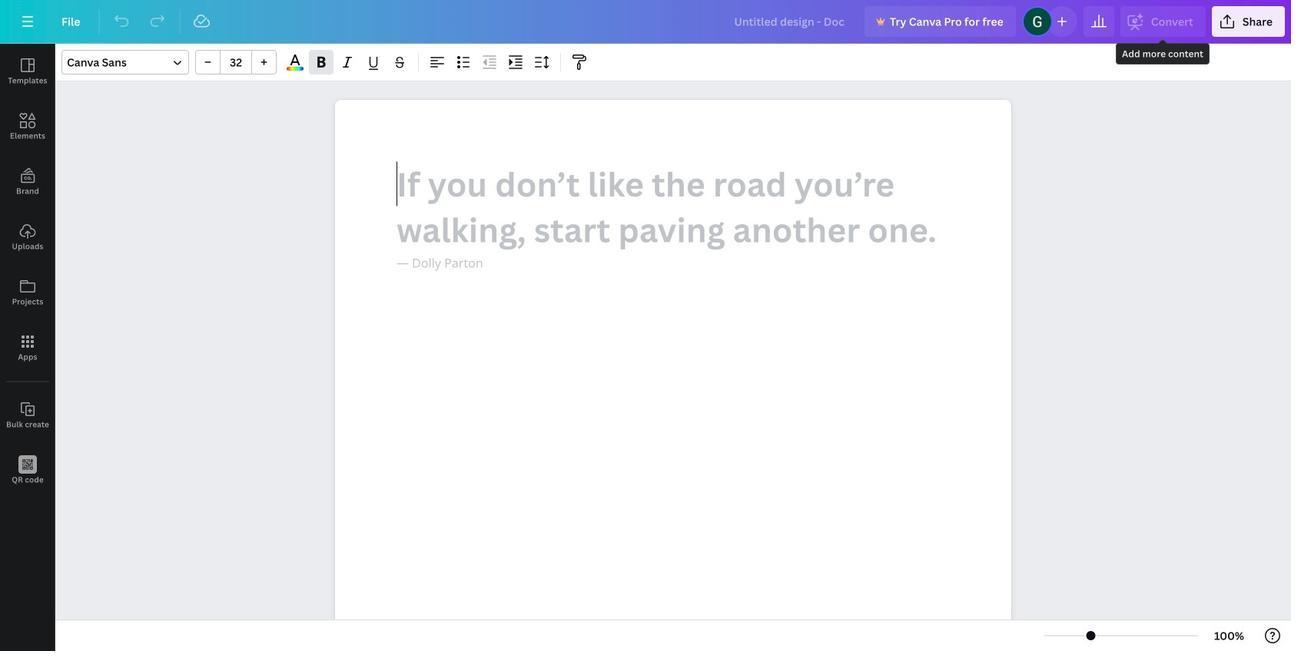 Task type: locate. For each thing, give the bounding box(es) containing it.
None text field
[[335, 100, 1011, 652]]

– – number field
[[225, 55, 247, 70]]

Zoom button
[[1204, 624, 1254, 649]]

main menu bar
[[0, 0, 1291, 44]]

group
[[195, 50, 277, 75]]



Task type: describe. For each thing, give the bounding box(es) containing it.
color range image
[[287, 67, 303, 71]]

side panel tab list
[[0, 44, 55, 499]]

Design title text field
[[722, 6, 858, 37]]



Task type: vqa. For each thing, say whether or not it's contained in the screenshot.
Zoom Button
yes



